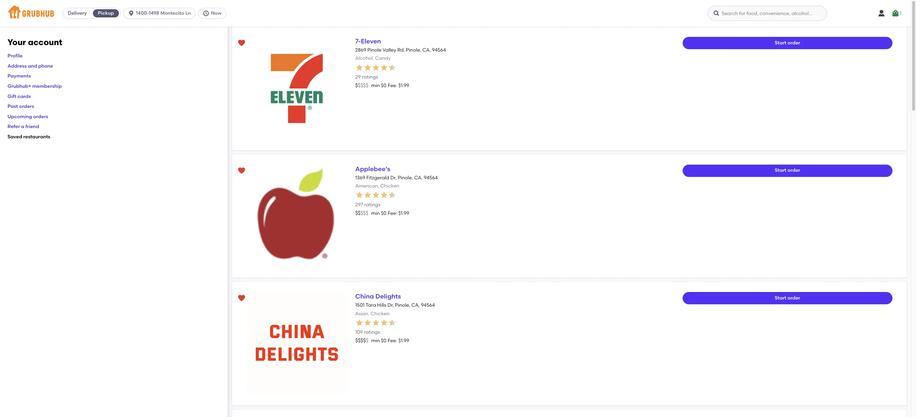 Task type: locate. For each thing, give the bounding box(es) containing it.
1 vertical spatial min
[[371, 211, 380, 216]]

upcoming orders link
[[8, 114, 48, 120]]

fee: for applebee's
[[388, 211, 398, 216]]

1 vertical spatial $$$$$
[[356, 210, 369, 216]]

pinole, right the rd,
[[406, 47, 422, 53]]

0 vertical spatial start order
[[775, 40, 801, 46]]

2 horizontal spatial svg image
[[892, 9, 900, 17]]

3 $$$$$ from the top
[[356, 338, 369, 344]]

7-
[[356, 37, 361, 45]]

29 ratings
[[356, 74, 378, 80]]

pinole, right fitzgerald
[[398, 175, 413, 181]]

svg image
[[203, 10, 210, 17], [714, 10, 720, 17]]

1 vertical spatial $0
[[381, 211, 387, 216]]

1 vertical spatial chicken
[[371, 311, 390, 317]]

fee:
[[388, 83, 398, 89], [388, 211, 398, 216], [388, 338, 398, 344]]

saved restaurants
[[8, 134, 50, 140]]

chicken inside china delights 1501 tara hills dr, pinole, ca, 94564 asian, chicken
[[371, 311, 390, 317]]

chicken down fitzgerald
[[381, 183, 400, 189]]

1 min $0 fee: $1.99 from the top
[[371, 83, 409, 89]]

dr, inside china delights 1501 tara hills dr, pinole, ca, 94564 asian, chicken
[[388, 303, 394, 309]]

$$$$$
[[356, 83, 369, 89], [356, 210, 369, 216], [356, 338, 369, 344]]

1 vertical spatial start order
[[775, 168, 801, 173]]

and
[[28, 63, 37, 69]]

1 $0 from the top
[[381, 83, 387, 89]]

order
[[788, 40, 801, 46], [788, 168, 801, 173], [788, 295, 801, 301]]

saved restaurant image
[[237, 294, 246, 303]]

$1.99 for 7-eleven
[[399, 83, 409, 89]]

min $0 fee: $1.99 down 297 ratings at the left of page
[[371, 211, 409, 216]]

2 vertical spatial ratings
[[364, 330, 380, 335]]

94564
[[432, 47, 446, 53], [424, 175, 438, 181], [421, 303, 435, 309]]

$$$$$ down 29
[[356, 83, 369, 89]]

2 saved restaurant image from the top
[[237, 167, 246, 175]]

min $0 fee: $1.99 down 29 ratings
[[371, 83, 409, 89]]

american,
[[356, 183, 380, 189]]

ratings right 29
[[362, 74, 378, 80]]

3 min from the top
[[371, 338, 380, 344]]

address and phone link
[[8, 63, 53, 69]]

1 start from the top
[[775, 40, 787, 46]]

1 min from the top
[[371, 83, 380, 89]]

2 vertical spatial saved restaurant button
[[235, 292, 248, 305]]

min down 29 ratings
[[371, 83, 380, 89]]

svg image for 1
[[892, 9, 900, 17]]

0 vertical spatial $$$$$
[[356, 83, 369, 89]]

0 vertical spatial chicken
[[381, 183, 400, 189]]

dr, right hills
[[388, 303, 394, 309]]

min down the 109 ratings
[[371, 338, 380, 344]]

0 vertical spatial orders
[[19, 104, 34, 109]]

ca, inside china delights 1501 tara hills dr, pinole, ca, 94564 asian, chicken
[[412, 303, 420, 309]]

2 vertical spatial start
[[775, 295, 787, 301]]

3 start order button from the top
[[683, 292, 893, 305]]

2 vertical spatial fee:
[[388, 338, 398, 344]]

1 vertical spatial ca,
[[415, 175, 423, 181]]

svg image
[[878, 9, 886, 17], [892, 9, 900, 17], [128, 10, 135, 17]]

7-eleven link
[[356, 37, 381, 45]]

2 saved restaurant button from the top
[[235, 165, 248, 177]]

0 vertical spatial ratings
[[362, 74, 378, 80]]

1 svg image from the left
[[203, 10, 210, 17]]

address
[[8, 63, 27, 69]]

1 order from the top
[[788, 40, 801, 46]]

1 vertical spatial ratings
[[365, 202, 381, 208]]

grubhub+ membership link
[[8, 83, 62, 89]]

109
[[356, 330, 363, 335]]

eleven
[[361, 37, 381, 45]]

1 vertical spatial start order button
[[683, 165, 893, 177]]

2 vertical spatial ca,
[[412, 303, 420, 309]]

gift cards link
[[8, 94, 31, 99]]

94564 for delights
[[421, 303, 435, 309]]

saved restaurant image for applebee's
[[237, 167, 246, 175]]

29
[[356, 74, 361, 80]]

2 vertical spatial $0
[[381, 338, 387, 344]]

2 order from the top
[[788, 168, 801, 173]]

94564 inside china delights 1501 tara hills dr, pinole, ca, 94564 asian, chicken
[[421, 303, 435, 309]]

pinole, inside 7-eleven 2869 pinole valley rd, pinole, ca, 94564 alcohol, candy
[[406, 47, 422, 53]]

94564 inside the applebee's 1369 fitzgerald dr, pinole, ca, 94564 american, chicken
[[424, 175, 438, 181]]

0 vertical spatial $1.99
[[399, 83, 409, 89]]

1 saved restaurant image from the top
[[237, 39, 246, 47]]

pinole, down delights
[[395, 303, 411, 309]]

now button
[[198, 8, 229, 19]]

start order button
[[683, 37, 893, 49], [683, 165, 893, 177], [683, 292, 893, 305]]

0 vertical spatial dr,
[[391, 175, 397, 181]]

ratings
[[362, 74, 378, 80], [365, 202, 381, 208], [364, 330, 380, 335]]

refer a friend
[[8, 124, 39, 130]]

0 vertical spatial order
[[788, 40, 801, 46]]

$0
[[381, 83, 387, 89], [381, 211, 387, 216], [381, 338, 387, 344]]

2 $0 from the top
[[381, 211, 387, 216]]

ratings for delights
[[364, 330, 380, 335]]

min down 297 ratings at the left of page
[[371, 211, 380, 216]]

chicken
[[381, 183, 400, 189], [371, 311, 390, 317]]

2 vertical spatial min $0 fee: $1.99
[[371, 338, 409, 344]]

past orders
[[8, 104, 34, 109]]

94564 inside 7-eleven 2869 pinole valley rd, pinole, ca, 94564 alcohol, candy
[[432, 47, 446, 53]]

min $0 fee: $1.99
[[371, 83, 409, 89], [371, 211, 409, 216], [371, 338, 409, 344]]

$0 right $$
[[381, 211, 387, 216]]

2 fee: from the top
[[388, 211, 398, 216]]

membership
[[32, 83, 62, 89]]

2 start from the top
[[775, 168, 787, 173]]

start for 7-eleven
[[775, 40, 787, 46]]

297
[[356, 202, 363, 208]]

1 vertical spatial start
[[775, 168, 787, 173]]

1369
[[356, 175, 366, 181]]

0 horizontal spatial svg image
[[203, 10, 210, 17]]

1 horizontal spatial svg image
[[878, 9, 886, 17]]

fee: for china delights
[[388, 338, 398, 344]]

0 vertical spatial saved restaurant button
[[235, 37, 248, 49]]

$$$$$ down the "109"
[[356, 338, 369, 344]]

order for 7-eleven
[[788, 40, 801, 46]]

0 vertical spatial ca,
[[423, 47, 431, 53]]

1 saved restaurant button from the top
[[235, 37, 248, 49]]

$$$$$ down 297
[[356, 210, 369, 216]]

3 fee: from the top
[[388, 338, 398, 344]]

1 start order button from the top
[[683, 37, 893, 49]]

2 vertical spatial 94564
[[421, 303, 435, 309]]

1 vertical spatial 94564
[[424, 175, 438, 181]]

candy
[[375, 56, 391, 61]]

0 vertical spatial saved restaurant image
[[237, 39, 246, 47]]

applebee's 1369 fitzgerald dr, pinole, ca, 94564 american, chicken
[[356, 165, 438, 189]]

svg image inside 1 button
[[892, 9, 900, 17]]

tara
[[366, 303, 376, 309]]

min $0 fee: $1.99 for applebee's
[[371, 211, 409, 216]]

3 order from the top
[[788, 295, 801, 301]]

2 vertical spatial $$$$$
[[356, 338, 369, 344]]

2 $1.99 from the top
[[399, 211, 409, 216]]

0 vertical spatial min
[[371, 83, 380, 89]]

1 vertical spatial order
[[788, 168, 801, 173]]

0 vertical spatial start
[[775, 40, 787, 46]]

1 $1.99 from the top
[[399, 83, 409, 89]]

0 horizontal spatial svg image
[[128, 10, 135, 17]]

1 vertical spatial saved restaurant image
[[237, 167, 246, 175]]

$$$$
[[356, 338, 366, 344]]

svg image inside 1400-1498 montecito ln button
[[128, 10, 135, 17]]

2 vertical spatial pinole,
[[395, 303, 411, 309]]

fee: for 7-eleven
[[388, 83, 398, 89]]

dr,
[[391, 175, 397, 181], [388, 303, 394, 309]]

1 fee: from the top
[[388, 83, 398, 89]]

$1.99
[[399, 83, 409, 89], [399, 211, 409, 216], [399, 338, 409, 344]]

1 vertical spatial $1.99
[[399, 211, 409, 216]]

ratings right 297
[[365, 202, 381, 208]]

1 vertical spatial orders
[[33, 114, 48, 120]]

3 min $0 fee: $1.99 from the top
[[371, 338, 409, 344]]

3 saved restaurant button from the top
[[235, 292, 248, 305]]

0 vertical spatial fee:
[[388, 83, 398, 89]]

min for 1369
[[371, 211, 380, 216]]

saved restaurant button
[[235, 37, 248, 49], [235, 165, 248, 177], [235, 292, 248, 305]]

1 vertical spatial fee:
[[388, 211, 398, 216]]

2 vertical spatial start order
[[775, 295, 801, 301]]

montecito
[[161, 10, 184, 16]]

3 start order from the top
[[775, 295, 801, 301]]

start order
[[775, 40, 801, 46], [775, 168, 801, 173], [775, 295, 801, 301]]

pinole
[[368, 47, 382, 53]]

gift cards
[[8, 94, 31, 99]]

now
[[211, 10, 222, 16]]

refer a friend link
[[8, 124, 39, 130]]

2 vertical spatial min
[[371, 338, 380, 344]]

dr, inside the applebee's 1369 fitzgerald dr, pinole, ca, 94564 american, chicken
[[391, 175, 397, 181]]

$0 right $
[[381, 83, 387, 89]]

main navigation navigation
[[0, 0, 912, 27]]

dr, right fitzgerald
[[391, 175, 397, 181]]

ca, inside 7-eleven 2869 pinole valley rd, pinole, ca, 94564 alcohol, candy
[[423, 47, 431, 53]]

1 horizontal spatial svg image
[[714, 10, 720, 17]]

1 vertical spatial saved restaurant button
[[235, 165, 248, 177]]

min $0 fee: $1.99 down the 109 ratings
[[371, 338, 409, 344]]

saved restaurant image
[[237, 39, 246, 47], [237, 167, 246, 175]]

2 vertical spatial order
[[788, 295, 801, 301]]

0 vertical spatial start order button
[[683, 37, 893, 49]]

ca,
[[423, 47, 431, 53], [415, 175, 423, 181], [412, 303, 420, 309]]

pinole, for delights
[[395, 303, 411, 309]]

3 $1.99 from the top
[[399, 338, 409, 344]]

94564 for eleven
[[432, 47, 446, 53]]

$0 right $$$$
[[381, 338, 387, 344]]

0 vertical spatial $0
[[381, 83, 387, 89]]

china
[[356, 293, 374, 301]]

2 vertical spatial start order button
[[683, 292, 893, 305]]

1 start order from the top
[[775, 40, 801, 46]]

start order for 7-eleven
[[775, 40, 801, 46]]

ratings for eleven
[[362, 74, 378, 80]]

fitzgerald
[[367, 175, 390, 181]]

start
[[775, 40, 787, 46], [775, 168, 787, 173], [775, 295, 787, 301]]

2869
[[356, 47, 367, 53]]

min for eleven
[[371, 83, 380, 89]]

orders
[[19, 104, 34, 109], [33, 114, 48, 120]]

2 min $0 fee: $1.99 from the top
[[371, 211, 409, 216]]

1 $$$$$ from the top
[[356, 83, 369, 89]]

saved
[[8, 134, 22, 140]]

2 vertical spatial $1.99
[[399, 338, 409, 344]]

star icon image
[[356, 64, 364, 72], [364, 64, 372, 72], [372, 64, 380, 72], [380, 64, 388, 72], [388, 64, 397, 72], [388, 64, 397, 72], [356, 191, 364, 199], [364, 191, 372, 199], [372, 191, 380, 199], [380, 191, 388, 199], [388, 191, 397, 199], [388, 191, 397, 199], [356, 319, 364, 327], [364, 319, 372, 327], [372, 319, 380, 327], [380, 319, 388, 327], [388, 319, 397, 327], [388, 319, 397, 327]]

3 $0 from the top
[[381, 338, 387, 344]]

1 vertical spatial dr,
[[388, 303, 394, 309]]

ca, inside the applebee's 1369 fitzgerald dr, pinole, ca, 94564 american, chicken
[[415, 175, 423, 181]]

0 vertical spatial pinole,
[[406, 47, 422, 53]]

svg image for 1400-1498 montecito ln
[[128, 10, 135, 17]]

chicken down hills
[[371, 311, 390, 317]]

pinole, inside china delights 1501 tara hills dr, pinole, ca, 94564 asian, chicken
[[395, 303, 411, 309]]

order for china delights
[[788, 295, 801, 301]]

upcoming
[[8, 114, 32, 120]]

1 vertical spatial pinole,
[[398, 175, 413, 181]]

2 start order button from the top
[[683, 165, 893, 177]]

saved restaurant image for 7-eleven
[[237, 39, 246, 47]]

0 vertical spatial min $0 fee: $1.99
[[371, 83, 409, 89]]

2 start order from the top
[[775, 168, 801, 173]]

orders up 'friend'
[[33, 114, 48, 120]]

refer
[[8, 124, 20, 130]]

min
[[371, 83, 380, 89], [371, 211, 380, 216], [371, 338, 380, 344]]

pinole, inside the applebee's 1369 fitzgerald dr, pinole, ca, 94564 american, chicken
[[398, 175, 413, 181]]

pinole,
[[406, 47, 422, 53], [398, 175, 413, 181], [395, 303, 411, 309]]

0 vertical spatial 94564
[[432, 47, 446, 53]]

1 vertical spatial min $0 fee: $1.99
[[371, 211, 409, 216]]

ratings right the "109"
[[364, 330, 380, 335]]

3 start from the top
[[775, 295, 787, 301]]

orders up upcoming orders link
[[19, 104, 34, 109]]

applebee's logo image
[[246, 165, 347, 266]]

start order for applebee's
[[775, 168, 801, 173]]

2 $$$$$ from the top
[[356, 210, 369, 216]]

2 min from the top
[[371, 211, 380, 216]]



Task type: vqa. For each thing, say whether or not it's contained in the screenshot.


Task type: describe. For each thing, give the bounding box(es) containing it.
grubhub+
[[8, 83, 31, 89]]

your account
[[8, 37, 62, 47]]

ca, for eleven
[[423, 47, 431, 53]]

1 button
[[892, 7, 902, 19]]

ca, for delights
[[412, 303, 420, 309]]

saved restaurant button for applebee's
[[235, 165, 248, 177]]

start order button for china delights
[[683, 292, 893, 305]]

delivery button
[[63, 8, 92, 19]]

Search for food, convenience, alcohol... search field
[[708, 6, 828, 21]]

saved restaurant button for 7-
[[235, 37, 248, 49]]

gift
[[8, 94, 16, 99]]

grubhub+ membership
[[8, 83, 62, 89]]

$1.99 for applebee's
[[399, 211, 409, 216]]

$0 for eleven
[[381, 83, 387, 89]]

past
[[8, 104, 18, 109]]

svg image inside now 'button'
[[203, 10, 210, 17]]

1400-1498 montecito ln
[[136, 10, 191, 16]]

1501
[[356, 303, 365, 309]]

address and phone
[[8, 63, 53, 69]]

$$$$$ for 1369
[[356, 210, 369, 216]]

pickup
[[98, 10, 114, 16]]

china delights 1501 tara hills dr, pinole, ca, 94564 asian, chicken
[[356, 293, 435, 317]]

account
[[28, 37, 62, 47]]

upcoming orders
[[8, 114, 48, 120]]

restaurants
[[23, 134, 50, 140]]

2 svg image from the left
[[714, 10, 720, 17]]

pinole, for eleven
[[406, 47, 422, 53]]

7-eleven 2869 pinole valley rd, pinole, ca, 94564 alcohol, candy
[[356, 37, 446, 61]]

delights
[[376, 293, 401, 301]]

alcohol,
[[356, 56, 374, 61]]

order for applebee's
[[788, 168, 801, 173]]

$0 for delights
[[381, 338, 387, 344]]

orders for past orders
[[19, 104, 34, 109]]

rd,
[[398, 47, 405, 53]]

$1.99 for china delights
[[399, 338, 409, 344]]

orders for upcoming orders
[[33, 114, 48, 120]]

297 ratings
[[356, 202, 381, 208]]

friend
[[25, 124, 39, 130]]

valley
[[383, 47, 397, 53]]

china delights logo image
[[246, 292, 347, 393]]

saved restaurant button for china
[[235, 292, 248, 305]]

start order button for applebee's
[[683, 165, 893, 177]]

past orders link
[[8, 104, 34, 109]]

7-eleven logo image
[[246, 37, 347, 138]]

phone
[[38, 63, 53, 69]]

min for delights
[[371, 338, 380, 344]]

$$$$$ for eleven
[[356, 83, 369, 89]]

min $0 fee: $1.99 for 7-eleven
[[371, 83, 409, 89]]

your
[[8, 37, 26, 47]]

delivery
[[68, 10, 87, 16]]

applebee's link
[[356, 165, 391, 173]]

china delights link
[[356, 293, 401, 301]]

cards
[[17, 94, 31, 99]]

a
[[21, 124, 24, 130]]

$$
[[356, 210, 361, 216]]

profile
[[8, 53, 23, 59]]

payments
[[8, 73, 31, 79]]

start order for china delights
[[775, 295, 801, 301]]

1400-1498 montecito ln button
[[123, 8, 198, 19]]

min $0 fee: $1.99 for china delights
[[371, 338, 409, 344]]

saved restaurants link
[[8, 134, 50, 140]]

ratings for 1369
[[365, 202, 381, 208]]

pickup button
[[92, 8, 120, 19]]

chicken inside the applebee's 1369 fitzgerald dr, pinole, ca, 94564 american, chicken
[[381, 183, 400, 189]]

start for applebee's
[[775, 168, 787, 173]]

asian,
[[356, 311, 370, 317]]

payments link
[[8, 73, 31, 79]]

profile link
[[8, 53, 23, 59]]

$0 for 1369
[[381, 211, 387, 216]]

start order button for 7-eleven
[[683, 37, 893, 49]]

$$$$$ for delights
[[356, 338, 369, 344]]

start for china delights
[[775, 295, 787, 301]]

1400-
[[136, 10, 149, 16]]

1
[[900, 10, 902, 16]]

ln
[[186, 10, 191, 16]]

109 ratings
[[356, 330, 380, 335]]

$
[[356, 83, 358, 89]]

1498
[[149, 10, 159, 16]]

applebee's
[[356, 165, 391, 173]]

hills
[[377, 303, 387, 309]]



